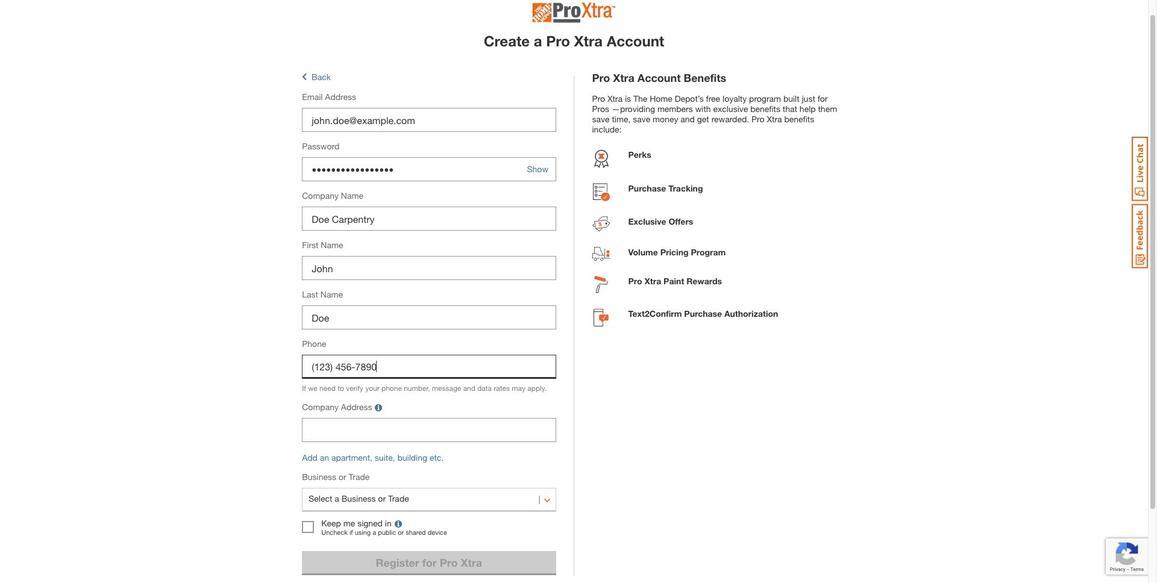 Task type: vqa. For each thing, say whether or not it's contained in the screenshot.
text field on the bottom left of the page
yes



Task type: describe. For each thing, give the bounding box(es) containing it.
thd logo image
[[532, 2, 616, 27]]

tracking image
[[593, 183, 610, 204]]

live chat image
[[1132, 137, 1148, 201]]

back arrow image
[[302, 72, 307, 82]]

feedback link image
[[1132, 204, 1148, 269]]



Task type: locate. For each thing, give the bounding box(es) containing it.
perks image
[[592, 149, 610, 171]]

exclusive offers image
[[592, 216, 610, 235]]

volume image
[[592, 247, 610, 264]]

None text field
[[302, 207, 556, 231]]

None text field
[[302, 256, 556, 280], [302, 306, 556, 330], [302, 355, 556, 379], [302, 418, 556, 443], [302, 256, 556, 280], [302, 306, 556, 330], [302, 355, 556, 379], [302, 418, 556, 443]]

text2confirm image
[[594, 309, 609, 330]]

None email field
[[302, 108, 556, 132]]

None password field
[[302, 158, 556, 182]]

paint rewards image
[[594, 276, 608, 297]]



